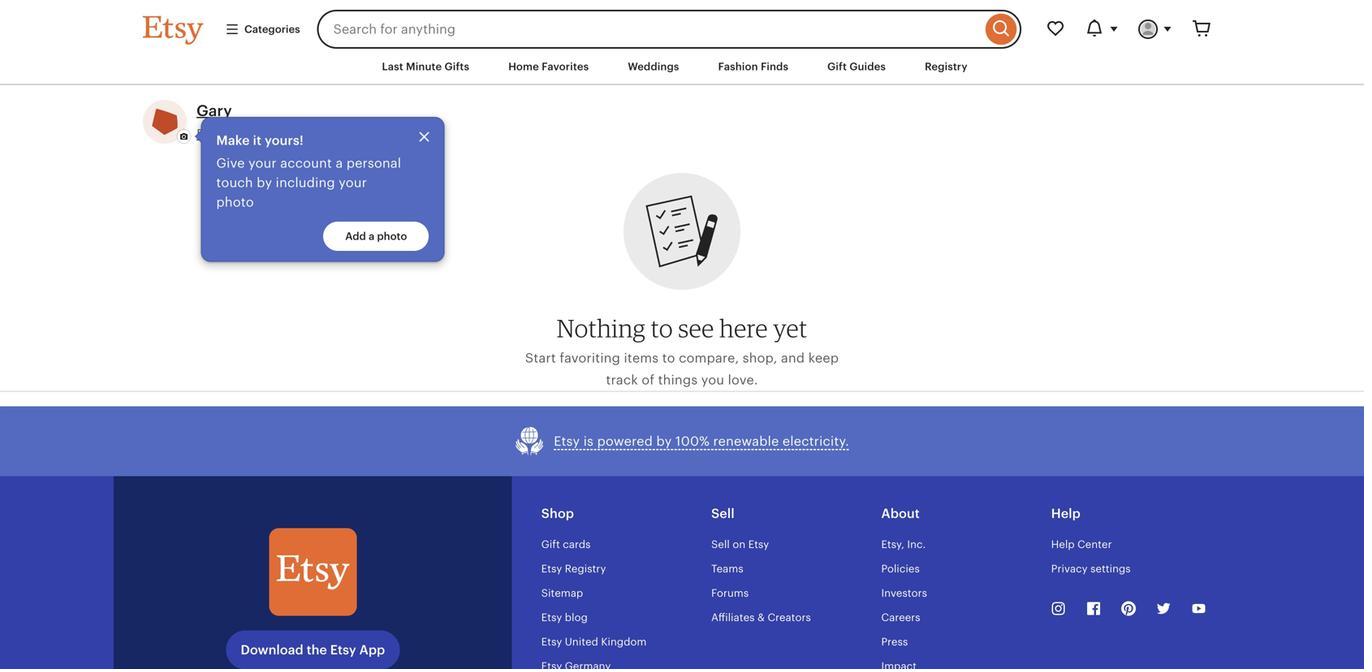 Task type: vqa. For each thing, say whether or not it's contained in the screenshot.
(20114)
no



Task type: locate. For each thing, give the bounding box(es) containing it.
none search field inside the categories banner
[[317, 10, 1022, 49]]

your down personal
[[339, 176, 367, 190]]

None search field
[[317, 10, 1022, 49]]

1 sell from the top
[[711, 506, 735, 521]]

1 vertical spatial help
[[1051, 539, 1075, 551]]

your down "it"
[[248, 156, 277, 171]]

help for help center
[[1051, 539, 1075, 551]]

0 vertical spatial a
[[336, 156, 343, 171]]

etsy is powered by 100% renewable electricity. button
[[515, 426, 849, 457]]

kingdom
[[601, 636, 647, 648]]

1 horizontal spatial registry
[[925, 60, 968, 73]]

0 vertical spatial photo
[[216, 195, 254, 210]]

united
[[565, 636, 598, 648]]

make it yours! give your account a personal touch by including your photo
[[216, 133, 401, 210]]

0 vertical spatial to
[[651, 313, 673, 343]]

2 help from the top
[[1051, 539, 1075, 551]]

sell up on
[[711, 506, 735, 521]]

1 horizontal spatial your
[[339, 176, 367, 190]]

1 help from the top
[[1051, 506, 1081, 521]]

gary
[[197, 102, 232, 120]]

creators
[[768, 612, 811, 624]]

nothing to see here yet start favoriting items to compare, shop, and keep track of things you love.
[[525, 313, 839, 387]]

powered
[[597, 434, 653, 449]]

home
[[508, 60, 539, 73]]

etsy registry link
[[541, 563, 606, 575]]

menu bar
[[114, 49, 1251, 85]]

gift left guides
[[828, 60, 847, 73]]

0 horizontal spatial photo
[[216, 195, 254, 210]]

a inside the add a photo button
[[369, 230, 375, 243]]

help
[[1051, 506, 1081, 521], [1051, 539, 1075, 551]]

0 vertical spatial help
[[1051, 506, 1081, 521]]

2 sell from the top
[[711, 539, 730, 551]]

1 vertical spatial photo
[[377, 230, 407, 243]]

by
[[257, 176, 272, 190], [656, 434, 672, 449]]

gift left the cards
[[541, 539, 560, 551]]

1 vertical spatial by
[[656, 434, 672, 449]]

investors link
[[881, 587, 927, 599]]

gift for gift cards
[[541, 539, 560, 551]]

etsy left blog
[[541, 612, 562, 624]]

a
[[336, 156, 343, 171], [369, 230, 375, 243]]

to up things
[[662, 351, 675, 365]]

gift inside menu bar
[[828, 60, 847, 73]]

etsy for etsy blog
[[541, 612, 562, 624]]

1 horizontal spatial a
[[369, 230, 375, 243]]

photo down touch
[[216, 195, 254, 210]]

0 horizontal spatial your
[[248, 156, 277, 171]]

a inside make it yours! give your account a personal touch by including your photo
[[336, 156, 343, 171]]

etsy blog
[[541, 612, 588, 624]]

etsy, inc. link
[[881, 539, 926, 551]]

etsy for etsy united kingdom
[[541, 636, 562, 648]]

sitemap
[[541, 587, 583, 599]]

finds
[[761, 60, 789, 73]]

sell left on
[[711, 539, 730, 551]]

by inside make it yours! give your account a personal touch by including your photo
[[257, 176, 272, 190]]

0 vertical spatial by
[[257, 176, 272, 190]]

1 vertical spatial sell
[[711, 539, 730, 551]]

your
[[248, 156, 277, 171], [339, 176, 367, 190]]

1 horizontal spatial photo
[[377, 230, 407, 243]]

sell on etsy
[[711, 539, 769, 551]]

press
[[881, 636, 908, 648]]

help up help center
[[1051, 506, 1081, 521]]

1 vertical spatial gift
[[541, 539, 560, 551]]

0 vertical spatial registry
[[925, 60, 968, 73]]

affiliates & creators link
[[711, 612, 811, 624]]

things
[[658, 373, 698, 387]]

shop
[[541, 506, 574, 521]]

compare,
[[679, 351, 739, 365]]

1 vertical spatial registry
[[565, 563, 606, 575]]

1 horizontal spatial by
[[656, 434, 672, 449]]

privacy settings link
[[1051, 563, 1131, 575]]

the
[[307, 643, 327, 657]]

registry down the cards
[[565, 563, 606, 575]]

sitemap link
[[541, 587, 583, 599]]

categories
[[244, 23, 300, 35]]

etsy up sitemap link at the left
[[541, 563, 562, 575]]

gift guides link
[[815, 52, 898, 81]]

0 horizontal spatial by
[[257, 176, 272, 190]]

policies link
[[881, 563, 920, 575]]

etsy inside button
[[554, 434, 580, 449]]

0 horizontal spatial gift
[[541, 539, 560, 551]]

etsy blog link
[[541, 612, 588, 624]]

registry
[[925, 60, 968, 73], [565, 563, 606, 575]]

0 vertical spatial sell
[[711, 506, 735, 521]]

etsy,
[[881, 539, 904, 551]]

categories banner
[[114, 0, 1251, 49]]

photo inside the add a photo button
[[377, 230, 407, 243]]

a right add
[[369, 230, 375, 243]]

it
[[253, 133, 261, 148]]

is
[[584, 434, 594, 449]]

photo
[[216, 195, 254, 210], [377, 230, 407, 243]]

a right account
[[336, 156, 343, 171]]

start
[[525, 351, 556, 365]]

gift cards
[[541, 539, 591, 551]]

gift for gift guides
[[828, 60, 847, 73]]

etsy united kingdom link
[[541, 636, 647, 648]]

etsy left is
[[554, 434, 580, 449]]

photo right add
[[377, 230, 407, 243]]

tooltip
[[197, 117, 445, 262]]

to left see
[[651, 313, 673, 343]]

forums
[[711, 587, 749, 599]]

photo inside make it yours! give your account a personal touch by including your photo
[[216, 195, 254, 210]]

home favorites
[[508, 60, 589, 73]]

add a photo
[[345, 230, 407, 243]]

sell
[[711, 506, 735, 521], [711, 539, 730, 551]]

personal
[[347, 156, 401, 171]]

touch
[[216, 176, 253, 190]]

gift
[[828, 60, 847, 73], [541, 539, 560, 551]]

electricity.
[[783, 434, 849, 449]]

of
[[642, 373, 655, 387]]

help for help
[[1051, 506, 1081, 521]]

etsy down etsy blog
[[541, 636, 562, 648]]

1 horizontal spatial gift
[[828, 60, 847, 73]]

registry right guides
[[925, 60, 968, 73]]

0 vertical spatial gift
[[828, 60, 847, 73]]

0 horizontal spatial a
[[336, 156, 343, 171]]

tooltip containing make it yours!
[[197, 117, 445, 262]]

make
[[216, 133, 250, 148]]

last
[[382, 60, 403, 73]]

to
[[651, 313, 673, 343], [662, 351, 675, 365]]

&
[[758, 612, 765, 624]]

1 vertical spatial a
[[369, 230, 375, 243]]

nothing
[[557, 313, 646, 343]]

by right touch
[[257, 176, 272, 190]]

help up "privacy"
[[1051, 539, 1075, 551]]

by left 100%
[[656, 434, 672, 449]]

etsy is powered by 100% renewable electricity.
[[554, 434, 849, 449]]

here
[[719, 313, 768, 343]]

1 vertical spatial your
[[339, 176, 367, 190]]



Task type: describe. For each thing, give the bounding box(es) containing it.
0 horizontal spatial registry
[[565, 563, 606, 575]]

privacy
[[1051, 563, 1088, 575]]

favorites
[[542, 60, 589, 73]]

weddings
[[628, 60, 679, 73]]

see
[[678, 313, 714, 343]]

guides
[[850, 60, 886, 73]]

help center link
[[1051, 539, 1112, 551]]

items
[[624, 351, 659, 365]]

0 vertical spatial your
[[248, 156, 277, 171]]

gift cards link
[[541, 539, 591, 551]]

fashion
[[718, 60, 758, 73]]

menu bar containing last minute gifts
[[114, 49, 1251, 85]]

gary button
[[197, 100, 232, 122]]

add a photo button
[[323, 222, 429, 251]]

sell for sell
[[711, 506, 735, 521]]

sell for sell on etsy
[[711, 539, 730, 551]]

including
[[276, 176, 335, 190]]

give
[[216, 156, 245, 171]]

about
[[881, 506, 920, 521]]

gifts
[[445, 60, 469, 73]]

1 vertical spatial to
[[662, 351, 675, 365]]

registry link
[[913, 52, 980, 81]]

weddings link
[[616, 52, 691, 81]]

fashion finds link
[[706, 52, 801, 81]]

careers
[[881, 612, 920, 624]]

etsy for etsy is powered by 100% renewable electricity.
[[554, 434, 580, 449]]

affiliates & creators
[[711, 612, 811, 624]]

minute
[[406, 60, 442, 73]]

app
[[359, 643, 385, 657]]

download
[[241, 643, 304, 657]]

add
[[345, 230, 366, 243]]

teams
[[711, 563, 744, 575]]

download the etsy app link
[[226, 631, 400, 669]]

keep
[[808, 351, 839, 365]]

account
[[280, 156, 332, 171]]

help center
[[1051, 539, 1112, 551]]

yet
[[773, 313, 808, 343]]

etsy for etsy registry
[[541, 563, 562, 575]]

and
[[781, 351, 805, 365]]

download the etsy app
[[241, 643, 385, 657]]

renewable
[[713, 434, 779, 449]]

settings
[[1091, 563, 1131, 575]]

investors
[[881, 587, 927, 599]]

you
[[701, 373, 724, 387]]

on
[[733, 539, 746, 551]]

shop,
[[743, 351, 778, 365]]

etsy right the
[[330, 643, 356, 657]]

teams link
[[711, 563, 744, 575]]

cards
[[563, 539, 591, 551]]

etsy united kingdom
[[541, 636, 647, 648]]

forums link
[[711, 587, 749, 599]]

policies
[[881, 563, 920, 575]]

privacy settings
[[1051, 563, 1131, 575]]

Search for anything text field
[[317, 10, 982, 49]]

affiliates
[[711, 612, 755, 624]]

last minute gifts link
[[370, 52, 482, 81]]

etsy right on
[[748, 539, 769, 551]]

100%
[[675, 434, 710, 449]]

gift guides
[[828, 60, 886, 73]]

fashion finds
[[718, 60, 789, 73]]

categories button
[[213, 15, 312, 44]]

etsy registry
[[541, 563, 606, 575]]

love.
[[728, 373, 758, 387]]

center
[[1078, 539, 1112, 551]]

favoriting
[[560, 351, 620, 365]]

sell on etsy link
[[711, 539, 769, 551]]

yours!
[[265, 133, 304, 148]]

blog
[[565, 612, 588, 624]]

track
[[606, 373, 638, 387]]

careers link
[[881, 612, 920, 624]]

last minute gifts
[[382, 60, 469, 73]]

etsy, inc.
[[881, 539, 926, 551]]

home favorites link
[[496, 52, 601, 81]]

by inside button
[[656, 434, 672, 449]]



